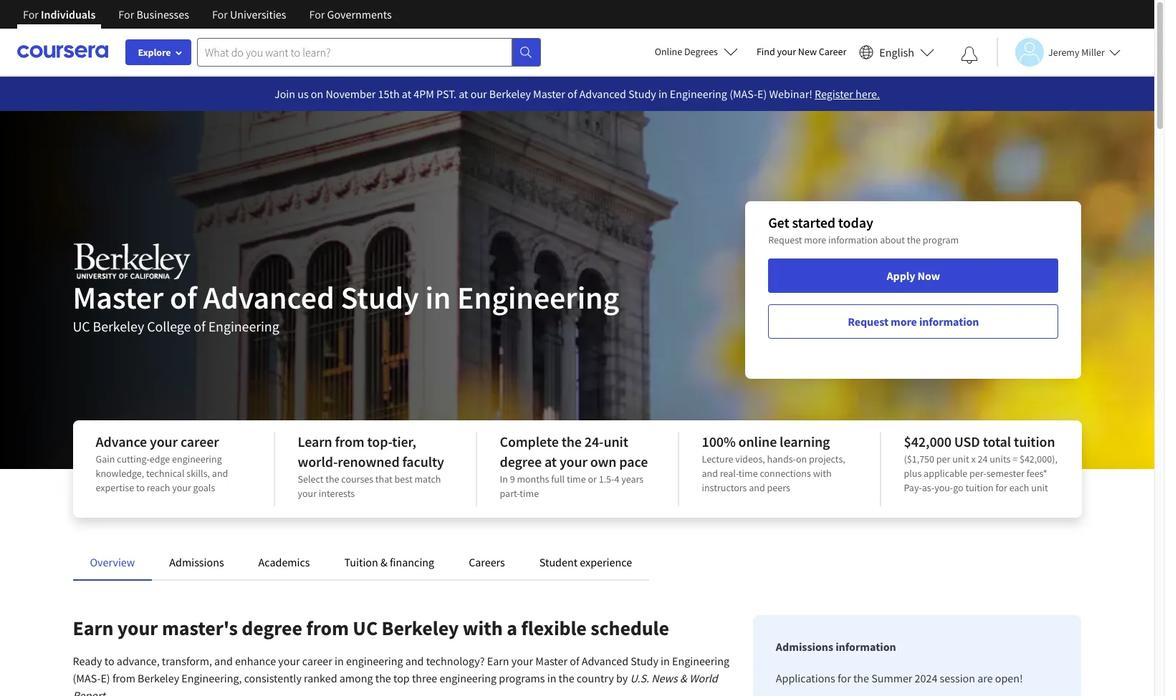 Task type: vqa. For each thing, say whether or not it's contained in the screenshot.
find the right degree for you
no



Task type: describe. For each thing, give the bounding box(es) containing it.
careers
[[469, 555, 505, 570]]

master inside master of advanced study in engineering uc berkeley college of engineering
[[73, 278, 164, 317]]

program
[[923, 234, 959, 247]]

explore button
[[125, 39, 191, 65]]

request inside button
[[848, 315, 889, 329]]

x
[[971, 453, 976, 466]]

apply
[[887, 269, 915, 283]]

by
[[616, 671, 628, 686]]

november
[[326, 87, 376, 101]]

applications
[[776, 671, 835, 686]]

total
[[983, 433, 1011, 451]]

for for governments
[[309, 7, 325, 21]]

0 vertical spatial tuition
[[1014, 433, 1055, 451]]

& inside u.s. news & world report
[[680, 671, 687, 686]]

among
[[339, 671, 373, 686]]

fees*
[[1027, 467, 1047, 480]]

transform,
[[162, 654, 212, 669]]

flexible
[[521, 616, 587, 641]]

berkeley inside ready to advance, transform, and enhance your career in engineering and technology? earn your master of advanced study in engineering (mas-e) from berkeley engineering, consistently ranked among the top three engineering programs in the country by
[[138, 671, 179, 686]]

of inside ready to advance, transform, and enhance your career in engineering and technology? earn your master of advanced study in engineering (mas-e) from berkeley engineering, consistently ranked among the top three engineering programs in the country by
[[570, 654, 579, 669]]

open!
[[995, 671, 1023, 686]]

programs
[[499, 671, 545, 686]]

your right find
[[777, 45, 796, 58]]

country
[[577, 671, 614, 686]]

semester
[[987, 467, 1025, 480]]

from inside ready to advance, transform, and enhance your career in engineering and technology? earn your master of advanced study in engineering (mas-e) from berkeley engineering, consistently ranked among the top three engineering programs in the country by
[[112, 671, 135, 686]]

your up programs
[[511, 654, 533, 669]]

that
[[375, 473, 393, 486]]

connections
[[760, 467, 811, 480]]

pst.
[[436, 87, 457, 101]]

part-
[[500, 487, 520, 500]]

request more information button
[[768, 305, 1059, 339]]

jeremy
[[1048, 46, 1080, 58]]

cutting-
[[117, 453, 150, 466]]

career
[[819, 45, 847, 58]]

register
[[815, 87, 853, 101]]

us
[[298, 87, 309, 101]]

jeremy miller button
[[997, 38, 1121, 66]]

join
[[274, 87, 295, 101]]

or
[[588, 473, 597, 486]]

are
[[978, 671, 993, 686]]

online
[[655, 45, 682, 58]]

report
[[73, 689, 105, 697]]

admissions information
[[776, 640, 896, 654]]

2 horizontal spatial engineering
[[440, 671, 497, 686]]

select
[[298, 473, 323, 486]]

u.s.
[[630, 671, 649, 686]]

0 horizontal spatial tuition
[[966, 482, 994, 494]]

news
[[652, 671, 678, 686]]

1 vertical spatial uc
[[353, 616, 378, 641]]

individuals
[[41, 7, 96, 21]]

uc inside master of advanced study in engineering uc berkeley college of engineering
[[73, 317, 90, 335]]

here.
[[856, 87, 880, 101]]

15th
[[378, 87, 400, 101]]

miller
[[1082, 46, 1105, 58]]

the left summer
[[853, 671, 869, 686]]

berkeley inside master of advanced study in engineering uc berkeley college of engineering
[[93, 317, 144, 335]]

tier,
[[392, 433, 416, 451]]

degrees
[[684, 45, 718, 58]]

earn inside ready to advance, transform, and enhance your career in engineering and technology? earn your master of advanced study in engineering (mas-e) from berkeley engineering, consistently ranked among the top three engineering programs in the country by
[[487, 654, 509, 669]]

and up the engineering,
[[214, 654, 233, 669]]

degree inside complete the 24-unit degree at your own pace in 9 months full time or 1.5-4 years part-time
[[500, 453, 542, 471]]

top
[[393, 671, 410, 686]]

u.s. news & world report
[[73, 671, 718, 697]]

world
[[689, 671, 718, 686]]

lecture
[[702, 453, 733, 466]]

financing
[[390, 555, 434, 570]]

1 vertical spatial degree
[[242, 616, 302, 641]]

career inside ready to advance, transform, and enhance your career in engineering and technology? earn your master of advanced study in engineering (mas-e) from berkeley engineering, consistently ranked among the top three engineering programs in the country by
[[302, 654, 332, 669]]

request more information
[[848, 315, 979, 329]]

peers
[[767, 482, 790, 494]]

learn from top-tier, world-renowned faculty select the courses that best match your interests
[[298, 433, 444, 500]]

to inside advance your career gain cutting-edge engineering knowledge, technical skills, and expertise to reach your goals
[[136, 482, 145, 494]]

per
[[936, 453, 951, 466]]

24-
[[585, 433, 604, 451]]

more inside the request more information button
[[891, 315, 917, 329]]

register here. link
[[815, 87, 880, 101]]

knowledge,
[[96, 467, 144, 480]]

on inside 100% online learning lecture videos, hands-on projects, and real-time connections with instructors and peers
[[796, 453, 807, 466]]

study inside master of advanced study in engineering uc berkeley college of engineering
[[341, 278, 419, 317]]

renowned
[[338, 453, 400, 471]]

videos,
[[735, 453, 765, 466]]

world-
[[298, 453, 338, 471]]

0 horizontal spatial with
[[463, 616, 503, 641]]

student experience link
[[539, 555, 632, 570]]

your inside complete the 24-unit degree at your own pace in 9 months full time or 1.5-4 years part-time
[[560, 453, 587, 471]]

your down 'technical' on the left bottom
[[172, 482, 191, 494]]

4pm
[[414, 87, 434, 101]]

at for complete
[[545, 453, 557, 471]]

from inside "learn from top-tier, world-renowned faculty select the courses that best match your interests"
[[335, 433, 364, 451]]

100% online learning lecture videos, hands-on projects, and real-time connections with instructors and peers
[[702, 433, 845, 494]]

e) inside ready to advance, transform, and enhance your career in engineering and technology? earn your master of advanced study in engineering (mas-e) from berkeley engineering, consistently ranked among the top three engineering programs in the country by
[[101, 671, 110, 686]]

master's
[[162, 616, 238, 641]]

faculty
[[402, 453, 444, 471]]

2024
[[915, 671, 938, 686]]

100%
[[702, 433, 736, 451]]

complete
[[500, 433, 559, 451]]

as-
[[922, 482, 935, 494]]

reach
[[147, 482, 170, 494]]

per-
[[970, 467, 987, 480]]

unit inside complete the 24-unit degree at your own pace in 9 months full time or 1.5-4 years part-time
[[604, 433, 628, 451]]

experience
[[580, 555, 632, 570]]

goals
[[193, 482, 215, 494]]

coursera image
[[17, 40, 108, 63]]

and left peers
[[749, 482, 765, 494]]

and inside advance your career gain cutting-edge engineering knowledge, technical skills, and expertise to reach your goals
[[212, 467, 228, 480]]

courses
[[341, 473, 373, 486]]

to inside ready to advance, transform, and enhance your career in engineering and technology? earn your master of advanced study in engineering (mas-e) from berkeley engineering, consistently ranked among the top three engineering programs in the country by
[[104, 654, 114, 669]]

for governments
[[309, 7, 392, 21]]

show notifications image
[[961, 47, 978, 64]]

banner background image
[[0, 111, 1154, 469]]

advance
[[96, 433, 147, 451]]

the inside "learn from top-tier, world-renowned faculty select the courses that best match your interests"
[[325, 473, 339, 486]]

advanced inside master of advanced study in engineering uc berkeley college of engineering
[[203, 278, 334, 317]]

explore
[[138, 46, 171, 59]]

1 horizontal spatial engineering
[[346, 654, 403, 669]]

time inside 100% online learning lecture videos, hands-on projects, and real-time connections with instructors and peers
[[739, 467, 758, 480]]

and down lecture
[[702, 467, 718, 480]]

advance,
[[117, 654, 160, 669]]

academics
[[258, 555, 310, 570]]

online degrees
[[655, 45, 718, 58]]

enhance
[[235, 654, 276, 669]]

academics link
[[258, 555, 310, 570]]

for for individuals
[[23, 7, 39, 21]]



Task type: locate. For each thing, give the bounding box(es) containing it.
2 horizontal spatial at
[[545, 453, 557, 471]]

in inside master of advanced study in engineering uc berkeley college of engineering
[[425, 278, 451, 317]]

1 horizontal spatial (mas-
[[730, 87, 758, 101]]

1 vertical spatial to
[[104, 654, 114, 669]]

1 vertical spatial information
[[919, 315, 979, 329]]

for down the semester
[[996, 482, 1007, 494]]

to right ready
[[104, 654, 114, 669]]

new
[[798, 45, 817, 58]]

our
[[471, 87, 487, 101]]

student experience
[[539, 555, 632, 570]]

full
[[551, 473, 565, 486]]

2 for from the left
[[118, 7, 134, 21]]

1 horizontal spatial career
[[302, 654, 332, 669]]

for for businesses
[[118, 7, 134, 21]]

your down select
[[298, 487, 317, 500]]

more down started
[[804, 234, 826, 247]]

$42,000
[[904, 433, 952, 451]]

with
[[813, 467, 832, 480], [463, 616, 503, 641]]

engineering up skills,
[[172, 453, 222, 466]]

tuition up $42,000),
[[1014, 433, 1055, 451]]

$42,000 usd total tuition ($1,750 per unit  x  24 units = $42,000), plus applicable per-semester fees* pay-as-you-go tuition for each unit
[[904, 433, 1058, 494]]

engineering down technology?
[[440, 671, 497, 686]]

expertise
[[96, 482, 134, 494]]

4 for from the left
[[309, 7, 325, 21]]

for down admissions information at the right
[[838, 671, 851, 686]]

1 for from the left
[[23, 7, 39, 21]]

engineering inside ready to advance, transform, and enhance your career in engineering and technology? earn your master of advanced study in engineering (mas-e) from berkeley engineering, consistently ranked among the top three engineering programs in the country by
[[672, 654, 730, 669]]

career inside advance your career gain cutting-edge engineering knowledge, technical skills, and expertise to reach your goals
[[181, 433, 219, 451]]

usd
[[954, 433, 980, 451]]

2 vertical spatial master
[[535, 654, 568, 669]]

& right news
[[680, 671, 687, 686]]

$42,000),
[[1020, 453, 1058, 466]]

0 vertical spatial admissions
[[169, 555, 224, 570]]

webinar!
[[769, 87, 813, 101]]

0 horizontal spatial on
[[311, 87, 323, 101]]

0 horizontal spatial to
[[104, 654, 114, 669]]

1 horizontal spatial time
[[567, 473, 586, 486]]

the left top
[[375, 671, 391, 686]]

complete the 24-unit degree at your own pace in 9 months full time or 1.5-4 years part-time
[[500, 433, 648, 500]]

&
[[380, 555, 387, 570], [680, 671, 687, 686]]

today
[[838, 214, 873, 231]]

1 vertical spatial (mas-
[[73, 671, 101, 686]]

2 vertical spatial information
[[836, 640, 896, 654]]

1 horizontal spatial unit
[[953, 453, 969, 466]]

for businesses
[[118, 7, 189, 21]]

information inside button
[[919, 315, 979, 329]]

and up three
[[405, 654, 424, 669]]

1 vertical spatial with
[[463, 616, 503, 641]]

9
[[510, 473, 515, 486]]

at inside complete the 24-unit degree at your own pace in 9 months full time or 1.5-4 years part-time
[[545, 453, 557, 471]]

information inside get started today request more information about the program
[[828, 234, 878, 247]]

0 vertical spatial unit
[[604, 433, 628, 451]]

admissions up "applications"
[[776, 640, 833, 654]]

the
[[907, 234, 921, 247], [562, 433, 582, 451], [325, 473, 339, 486], [375, 671, 391, 686], [559, 671, 574, 686], [853, 671, 869, 686]]

find
[[757, 45, 775, 58]]

request down get
[[768, 234, 802, 247]]

0 vertical spatial career
[[181, 433, 219, 451]]

more inside get started today request more information about the program
[[804, 234, 826, 247]]

1 horizontal spatial with
[[813, 467, 832, 480]]

0 horizontal spatial (mas-
[[73, 671, 101, 686]]

your up consistently
[[278, 654, 300, 669]]

and up goals
[[212, 467, 228, 480]]

request down apply
[[848, 315, 889, 329]]

What do you want to learn? text field
[[197, 38, 512, 66]]

at left 4pm
[[402, 87, 411, 101]]

0 horizontal spatial more
[[804, 234, 826, 247]]

1 vertical spatial unit
[[953, 453, 969, 466]]

2 vertical spatial study
[[631, 654, 659, 669]]

1 vertical spatial for
[[838, 671, 851, 686]]

career up skills,
[[181, 433, 219, 451]]

tuition
[[1014, 433, 1055, 451], [966, 482, 994, 494]]

2 horizontal spatial time
[[739, 467, 758, 480]]

0 vertical spatial information
[[828, 234, 878, 247]]

for left individuals
[[23, 7, 39, 21]]

berkeley down advance,
[[138, 671, 179, 686]]

for left businesses at the left
[[118, 7, 134, 21]]

0 horizontal spatial engineering
[[172, 453, 222, 466]]

your
[[777, 45, 796, 58], [150, 433, 178, 451], [560, 453, 587, 471], [172, 482, 191, 494], [298, 487, 317, 500], [117, 616, 158, 641], [278, 654, 300, 669], [511, 654, 533, 669]]

you-
[[935, 482, 953, 494]]

study inside ready to advance, transform, and enhance your career in engineering and technology? earn your master of advanced study in engineering (mas-e) from berkeley engineering, consistently ranked among the top three engineering programs in the country by
[[631, 654, 659, 669]]

4
[[614, 473, 619, 486]]

with inside 100% online learning lecture videos, hands-on projects, and real-time connections with instructors and peers
[[813, 467, 832, 480]]

online degrees button
[[643, 36, 750, 67]]

and
[[212, 467, 228, 480], [702, 467, 718, 480], [749, 482, 765, 494], [214, 654, 233, 669], [405, 654, 424, 669]]

tuition down per-
[[966, 482, 994, 494]]

1 vertical spatial request
[[848, 315, 889, 329]]

businesses
[[136, 7, 189, 21]]

unit left x at the bottom right of page
[[953, 453, 969, 466]]

0 horizontal spatial request
[[768, 234, 802, 247]]

earn up ready
[[73, 616, 113, 641]]

skills,
[[187, 467, 210, 480]]

to
[[136, 482, 145, 494], [104, 654, 114, 669]]

1 horizontal spatial for
[[996, 482, 1007, 494]]

your up edge
[[150, 433, 178, 451]]

0 horizontal spatial for
[[838, 671, 851, 686]]

from up renowned
[[335, 433, 364, 451]]

plus
[[904, 467, 922, 480]]

2 horizontal spatial unit
[[1031, 482, 1048, 494]]

information down now
[[919, 315, 979, 329]]

uc
[[73, 317, 90, 335], [353, 616, 378, 641]]

advanced inside ready to advance, transform, and enhance your career in engineering and technology? earn your master of advanced study in engineering (mas-e) from berkeley engineering, consistently ranked among the top three engineering programs in the country by
[[582, 654, 629, 669]]

find your new career link
[[750, 43, 854, 61]]

in
[[500, 473, 508, 486]]

1 vertical spatial more
[[891, 315, 917, 329]]

on
[[311, 87, 323, 101], [796, 453, 807, 466]]

information up summer
[[836, 640, 896, 654]]

online
[[739, 433, 777, 451]]

1 vertical spatial e)
[[101, 671, 110, 686]]

1 horizontal spatial earn
[[487, 654, 509, 669]]

earn up programs
[[487, 654, 509, 669]]

english button
[[854, 29, 940, 75]]

0 vertical spatial engineering
[[172, 453, 222, 466]]

2 vertical spatial unit
[[1031, 482, 1048, 494]]

0 horizontal spatial e)
[[101, 671, 110, 686]]

for inside $42,000 usd total tuition ($1,750 per unit  x  24 units = $42,000), plus applicable per-semester fees* pay-as-you-go tuition for each unit
[[996, 482, 1007, 494]]

the left country
[[559, 671, 574, 686]]

advanced
[[579, 87, 626, 101], [203, 278, 334, 317], [582, 654, 629, 669]]

the inside complete the 24-unit degree at your own pace in 9 months full time or 1.5-4 years part-time
[[562, 433, 582, 451]]

1 vertical spatial career
[[302, 654, 332, 669]]

e)
[[757, 87, 767, 101], [101, 671, 110, 686]]

0 vertical spatial more
[[804, 234, 826, 247]]

of
[[568, 87, 577, 101], [170, 278, 197, 317], [194, 317, 205, 335], [570, 654, 579, 669]]

2 vertical spatial advanced
[[582, 654, 629, 669]]

0 vertical spatial master
[[533, 87, 565, 101]]

0 vertical spatial degree
[[500, 453, 542, 471]]

1 horizontal spatial request
[[848, 315, 889, 329]]

berkeley
[[489, 87, 531, 101], [93, 317, 144, 335], [382, 616, 459, 641], [138, 671, 179, 686]]

24
[[978, 453, 988, 466]]

unit down fees*
[[1031, 482, 1048, 494]]

learn
[[298, 433, 332, 451]]

universities
[[230, 7, 286, 21]]

with left a
[[463, 616, 503, 641]]

more down apply
[[891, 315, 917, 329]]

1 vertical spatial admissions
[[776, 640, 833, 654]]

your inside "learn from top-tier, world-renowned faculty select the courses that best match your interests"
[[298, 487, 317, 500]]

unit up 'own'
[[604, 433, 628, 451]]

0 vertical spatial (mas-
[[730, 87, 758, 101]]

2 vertical spatial engineering
[[440, 671, 497, 686]]

join us on november 15th at 4pm pst. at our berkeley master of advanced study in engineering (mas-e) webinar! register here.
[[274, 87, 880, 101]]

0 vertical spatial e)
[[757, 87, 767, 101]]

get started today request more information about the program
[[768, 214, 959, 247]]

at for join
[[402, 87, 411, 101]]

consistently
[[244, 671, 302, 686]]

1 horizontal spatial more
[[891, 315, 917, 329]]

degree up 9
[[500, 453, 542, 471]]

1 vertical spatial earn
[[487, 654, 509, 669]]

0 vertical spatial earn
[[73, 616, 113, 641]]

top-
[[367, 433, 392, 451]]

0 vertical spatial advanced
[[579, 87, 626, 101]]

1 vertical spatial engineering
[[346, 654, 403, 669]]

ranked
[[304, 671, 337, 686]]

1 vertical spatial on
[[796, 453, 807, 466]]

apply now button
[[768, 259, 1059, 293]]

time
[[739, 467, 758, 480], [567, 473, 586, 486], [520, 487, 539, 500]]

information down today
[[828, 234, 878, 247]]

summer
[[871, 671, 913, 686]]

0 horizontal spatial &
[[380, 555, 387, 570]]

1 horizontal spatial on
[[796, 453, 807, 466]]

request
[[768, 234, 802, 247], [848, 315, 889, 329]]

2 vertical spatial from
[[112, 671, 135, 686]]

months
[[517, 473, 549, 486]]

0 horizontal spatial career
[[181, 433, 219, 451]]

0 vertical spatial from
[[335, 433, 364, 451]]

admissions for admissions
[[169, 555, 224, 570]]

0 vertical spatial to
[[136, 482, 145, 494]]

information
[[828, 234, 878, 247], [919, 315, 979, 329], [836, 640, 896, 654]]

1 horizontal spatial at
[[459, 87, 468, 101]]

request inside get started today request more information about the program
[[768, 234, 802, 247]]

master inside ready to advance, transform, and enhance your career in engineering and technology? earn your master of advanced study in engineering (mas-e) from berkeley engineering, consistently ranked among the top three engineering programs in the country by
[[535, 654, 568, 669]]

ready to advance, transform, and enhance your career in engineering and technology? earn your master of advanced study in engineering (mas-e) from berkeley engineering, consistently ranked among the top three engineering programs in the country by
[[73, 654, 730, 686]]

about
[[880, 234, 905, 247]]

each
[[1009, 482, 1029, 494]]

1 horizontal spatial tuition
[[1014, 433, 1055, 451]]

admissions up master's
[[169, 555, 224, 570]]

the inside get started today request more information about the program
[[907, 234, 921, 247]]

0 vertical spatial request
[[768, 234, 802, 247]]

(mas- up report
[[73, 671, 101, 686]]

hands-
[[767, 453, 796, 466]]

a
[[507, 616, 517, 641]]

on down learning
[[796, 453, 807, 466]]

e) up report
[[101, 671, 110, 686]]

applicable
[[924, 467, 968, 480]]

the left 24- at the right of page
[[562, 433, 582, 451]]

engineering inside advance your career gain cutting-edge engineering knowledge, technical skills, and expertise to reach your goals
[[172, 453, 222, 466]]

0 horizontal spatial time
[[520, 487, 539, 500]]

started
[[792, 214, 835, 231]]

career up ranked
[[302, 654, 332, 669]]

your up advance,
[[117, 616, 158, 641]]

0 vertical spatial with
[[813, 467, 832, 480]]

for left governments
[[309, 7, 325, 21]]

& right tuition
[[380, 555, 387, 570]]

match
[[414, 473, 441, 486]]

own
[[590, 453, 617, 471]]

uc berkeley college of engineering logo image
[[73, 244, 191, 279]]

None search field
[[197, 38, 541, 66]]

1 vertical spatial advanced
[[203, 278, 334, 317]]

earn your master's degree from uc berkeley with a flexible schedule
[[73, 616, 669, 641]]

at up full
[[545, 453, 557, 471]]

0 horizontal spatial earn
[[73, 616, 113, 641]]

0 vertical spatial &
[[380, 555, 387, 570]]

1 horizontal spatial admissions
[[776, 640, 833, 654]]

with down projects,
[[813, 467, 832, 480]]

time left or
[[567, 473, 586, 486]]

0 horizontal spatial degree
[[242, 616, 302, 641]]

admissions for admissions information
[[776, 640, 833, 654]]

0 vertical spatial uc
[[73, 317, 90, 335]]

instructors
[[702, 482, 747, 494]]

3 for from the left
[[212, 7, 228, 21]]

to left reach at the bottom of the page
[[136, 482, 145, 494]]

on right us
[[311, 87, 323, 101]]

1 vertical spatial &
[[680, 671, 687, 686]]

=
[[1013, 453, 1018, 466]]

degree up enhance
[[242, 616, 302, 641]]

engineering up among
[[346, 654, 403, 669]]

for
[[996, 482, 1007, 494], [838, 671, 851, 686]]

the up interests
[[325, 473, 339, 486]]

1 vertical spatial study
[[341, 278, 419, 317]]

technology?
[[426, 654, 485, 669]]

(mas- inside ready to advance, transform, and enhance your career in engineering and technology? earn your master of advanced study in engineering (mas-e) from berkeley engineering, consistently ranked among the top three engineering programs in the country by
[[73, 671, 101, 686]]

(mas- left webinar!
[[730, 87, 758, 101]]

1 vertical spatial master
[[73, 278, 164, 317]]

berkeley left college
[[93, 317, 144, 335]]

e) left webinar!
[[757, 87, 767, 101]]

1 vertical spatial tuition
[[966, 482, 994, 494]]

unit
[[604, 433, 628, 451], [953, 453, 969, 466], [1031, 482, 1048, 494]]

your up full
[[560, 453, 587, 471]]

1 horizontal spatial to
[[136, 482, 145, 494]]

banner navigation
[[11, 0, 403, 39]]

0 horizontal spatial at
[[402, 87, 411, 101]]

1 horizontal spatial &
[[680, 671, 687, 686]]

from down advance,
[[112, 671, 135, 686]]

0 vertical spatial on
[[311, 87, 323, 101]]

for left universities
[[212, 7, 228, 21]]

three
[[412, 671, 437, 686]]

1.5-
[[599, 473, 614, 486]]

1 horizontal spatial e)
[[757, 87, 767, 101]]

1 vertical spatial from
[[306, 616, 349, 641]]

at
[[402, 87, 411, 101], [459, 87, 468, 101], [545, 453, 557, 471]]

0 horizontal spatial uc
[[73, 317, 90, 335]]

berkeley up ready to advance, transform, and enhance your career in engineering and technology? earn your master of advanced study in engineering (mas-e) from berkeley engineering, consistently ranked among the top three engineering programs in the country by
[[382, 616, 459, 641]]

more
[[804, 234, 826, 247], [891, 315, 917, 329]]

time down months
[[520, 487, 539, 500]]

get
[[768, 214, 789, 231]]

1 horizontal spatial degree
[[500, 453, 542, 471]]

0 horizontal spatial unit
[[604, 433, 628, 451]]

at left our
[[459, 87, 468, 101]]

for individuals
[[23, 7, 96, 21]]

0 horizontal spatial admissions
[[169, 555, 224, 570]]

time down videos,
[[739, 467, 758, 480]]

apply now
[[887, 269, 940, 283]]

0 vertical spatial for
[[996, 482, 1007, 494]]

for for universities
[[212, 7, 228, 21]]

learning
[[780, 433, 830, 451]]

from up ranked
[[306, 616, 349, 641]]

berkeley right our
[[489, 87, 531, 101]]

1 horizontal spatial uc
[[353, 616, 378, 641]]

the right about
[[907, 234, 921, 247]]

0 vertical spatial study
[[629, 87, 656, 101]]



